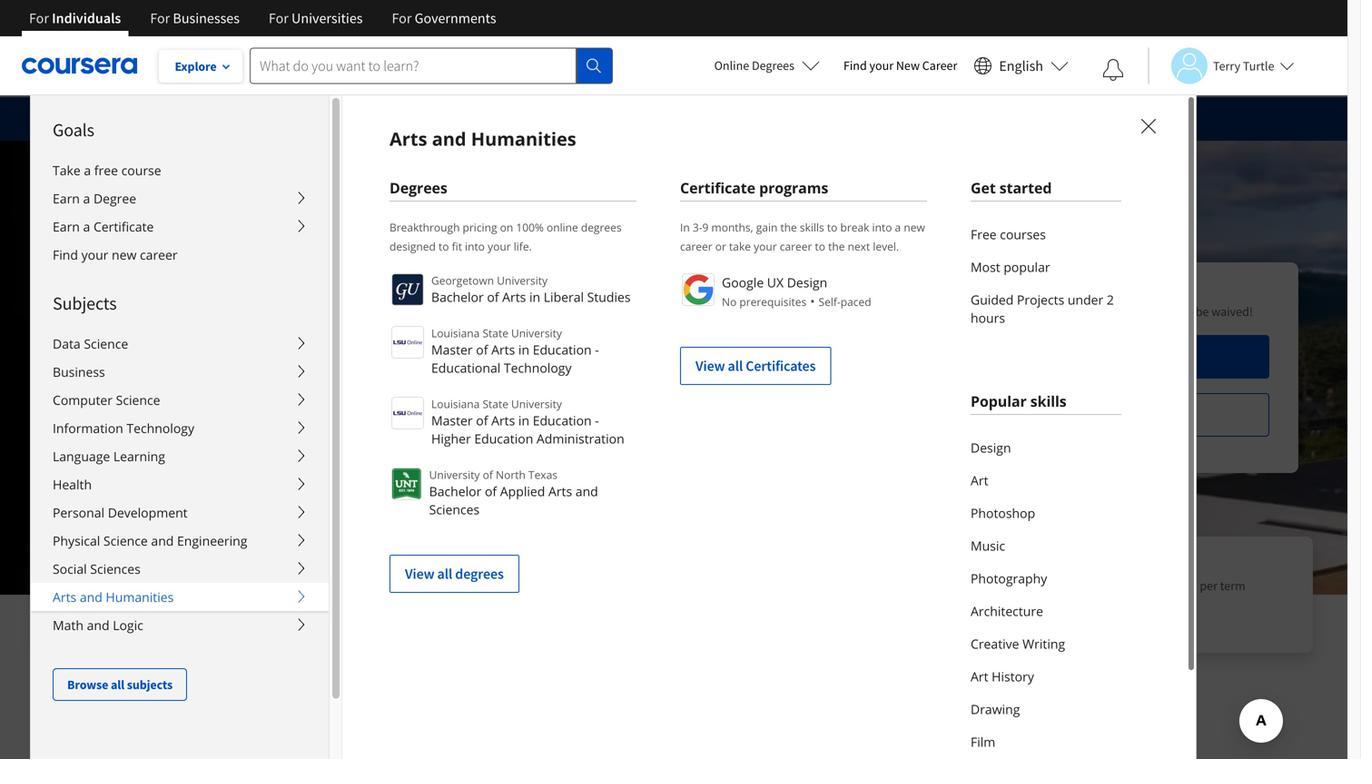 Task type: vqa. For each thing, say whether or not it's contained in the screenshot.
Information Technology dropdown button
yes



Task type: locate. For each thing, give the bounding box(es) containing it.
partnername logo image
[[682, 273, 715, 306]]

and left us
[[432, 126, 466, 151]]

in up north
[[518, 412, 529, 429]]

and inside popup button
[[87, 617, 109, 634]]

arts inside louisiana state university master of arts in education - educational technology
[[491, 341, 515, 358]]

state up educational
[[483, 326, 508, 341]]

1 louisiana state university logo image from the top
[[391, 326, 424, 359]]

the left next on the top of page
[[828, 239, 845, 254]]

1 horizontal spatial degrees
[[752, 57, 795, 74]]

us
[[470, 110, 484, 128]]

prerequisites
[[740, 294, 807, 309]]

2
[[1107, 291, 1114, 308]]

career up ux
[[780, 239, 812, 254]]

0 vertical spatial started
[[1000, 178, 1052, 198]]

bachelor
[[431, 288, 484, 306], [429, 483, 482, 500]]

projects
[[1017, 291, 1065, 308]]

georgetown university logo image
[[391, 273, 424, 306]]

0 horizontal spatial new
[[112, 246, 137, 263]]

1 vertical spatial art
[[971, 668, 989, 685]]

to left fit
[[439, 239, 449, 254]]

per inside $44,100 total cost pay only for courses you enroll in per term ($4,900 each)
[[1200, 578, 1218, 594]]

1 horizontal spatial arts and humanities
[[390, 126, 576, 151]]

science up ivy
[[103, 532, 148, 549]]

in inside $44,100 total cost pay only for courses you enroll in per term ($4,900 each)
[[1187, 578, 1197, 594]]

today
[[990, 278, 1035, 301]]

2 vertical spatial per
[[418, 614, 435, 630]]

2 - from the top
[[595, 412, 599, 429]]

dartmouth down u.s.,
[[143, 614, 201, 630]]

3 for from the left
[[269, 9, 289, 27]]

0 vertical spatial certificate
[[680, 178, 756, 198]]

1 vertical spatial -
[[595, 412, 599, 429]]

certificate up find your new career
[[93, 218, 154, 235]]

humanities up logic
[[106, 588, 174, 606]]

find
[[844, 57, 867, 74], [53, 246, 78, 263]]

courses down total
[[1088, 578, 1129, 594]]

a left 'free'
[[84, 162, 91, 179]]

goals
[[53, 119, 94, 141]]

arts and humanities up 'pricing'
[[390, 126, 576, 151]]

degrees up breakthrough on the left top
[[390, 178, 447, 198]]

all inside button
[[111, 677, 124, 693]]

schedule
[[543, 578, 590, 594]]

get up free
[[971, 178, 996, 198]]

of inside louisiana state university master of arts in education - educational technology
[[476, 341, 488, 358]]

and down administration
[[576, 483, 598, 500]]

0 vertical spatial louisiana state university logo image
[[391, 326, 424, 359]]

earn a certificate button
[[31, 212, 329, 241]]

1 art from the top
[[971, 472, 989, 489]]

per down that
[[593, 596, 610, 612]]

0 vertical spatial technology
[[504, 359, 572, 376]]

on left 100%
[[500, 220, 513, 235]]

1 horizontal spatial certificate
[[680, 178, 756, 198]]

for right looking
[[318, 110, 335, 128]]

in up higher
[[413, 352, 446, 403]]

hours down schedule
[[560, 596, 590, 612]]

0 horizontal spatial all
[[111, 677, 124, 693]]

university down higher
[[429, 467, 480, 482]]

in up logic
[[129, 596, 139, 612]]

application left tips?
[[338, 110, 407, 128]]

0 horizontal spatial view
[[405, 565, 434, 583]]

personal development button
[[31, 499, 329, 527]]

enroll
[[1154, 578, 1185, 594]]

science up business
[[84, 335, 128, 352]]

2 for from the left
[[150, 9, 170, 27]]

university up administration
[[511, 396, 562, 411]]

break
[[840, 220, 869, 235]]

a up "level."
[[895, 220, 901, 235]]

2 vertical spatial all
[[111, 677, 124, 693]]

art left history at the bottom of page
[[971, 668, 989, 685]]

per left "term"
[[1200, 578, 1218, 594]]

breakthrough pricing on 100% online degrees designed to fit into your life.
[[390, 220, 622, 254]]

turtle
[[1243, 58, 1275, 74]]

2 horizontal spatial all
[[728, 357, 743, 375]]

first
[[150, 578, 170, 594]]

2 vertical spatial science
[[103, 532, 148, 549]]

1 vertical spatial view
[[405, 565, 434, 583]]

100%
[[516, 220, 544, 235]]

1 horizontal spatial new
[[904, 220, 925, 235]]

- down studies
[[595, 341, 599, 358]]

What do you want to learn? text field
[[250, 48, 577, 84]]

free
[[94, 162, 118, 179]]

online degrees button
[[700, 45, 835, 85]]

1 for from the left
[[29, 9, 49, 27]]

1 vertical spatial humanities
[[106, 588, 174, 606]]

for for governments
[[392, 9, 412, 27]]

1 vertical spatial find
[[53, 246, 78, 263]]

arts and humanities menu item
[[341, 94, 1361, 759]]

0 horizontal spatial courses
[[1000, 226, 1046, 243]]

1 vertical spatial louisiana state university logo image
[[391, 397, 424, 430]]

in
[[529, 288, 540, 306], [518, 341, 529, 358], [413, 352, 446, 403], [518, 412, 529, 429], [1187, 578, 1197, 594], [129, 596, 139, 612]]

pay
[[1024, 578, 1043, 594]]

- up administration
[[595, 412, 599, 429]]

art up photoshop
[[971, 472, 989, 489]]

get up apply
[[901, 278, 928, 301]]

0 horizontal spatial humanities
[[106, 588, 174, 606]]

into for certificate programs
[[872, 220, 892, 235]]

earn inside dropdown button
[[53, 190, 80, 207]]

earn down take
[[53, 190, 80, 207]]

view up needs
[[405, 565, 434, 583]]

your inside in 3-9 months, gain the skills to break into a new career or take your career to the next level.
[[754, 239, 777, 254]]

degrees right online at the left
[[581, 220, 622, 235]]

1 state from the top
[[483, 326, 508, 341]]

1 vertical spatial louisiana
[[431, 396, 480, 411]]

list
[[971, 218, 1122, 334], [971, 431, 1122, 759]]

view down no
[[696, 357, 725, 375]]

15- down schedule
[[528, 596, 544, 612]]

your inside breakthrough pricing on 100% online degrees designed to fit into your life.
[[488, 239, 511, 254]]

0 horizontal spatial 15-
[[384, 553, 408, 575]]

2 state from the top
[[483, 396, 508, 411]]

1 horizontal spatial computer
[[454, 352, 625, 403]]

degrees right online
[[752, 57, 795, 74]]

for up what do you want to learn? text field
[[392, 9, 412, 27]]

for left businesses
[[150, 9, 170, 27]]

1 vertical spatial dartmouth
[[143, 614, 201, 630]]

0 vertical spatial on
[[500, 220, 513, 235]]

a inside dropdown button
[[83, 190, 90, 207]]

state
[[483, 326, 508, 341], [483, 396, 508, 411]]

explore menu element
[[31, 95, 329, 701]]

your
[[870, 57, 894, 74], [488, 239, 511, 254], [754, 239, 777, 254], [81, 246, 108, 263], [1066, 303, 1091, 320], [384, 596, 408, 612]]

art link
[[971, 464, 1122, 497]]

dartmouth down business
[[35, 403, 117, 425]]

bachelor right "university of north texas logo" at left bottom
[[429, 483, 482, 500]]

a inside dropdown button
[[83, 218, 90, 235]]

computer inside computer science dropdown button
[[53, 391, 113, 409]]

15th
[[1017, 303, 1041, 320]]

university down georgetown university bachelor of arts in liberal studies
[[511, 326, 562, 341]]

browse all subjects button
[[53, 668, 187, 701]]

louisiana inside louisiana state university master of arts in education - educational technology
[[431, 326, 480, 341]]

for
[[29, 9, 49, 27], [150, 9, 170, 27], [269, 9, 289, 27], [392, 9, 412, 27]]

physical
[[53, 532, 100, 549]]

- inside louisiana state university master of arts in education - higher education administration
[[595, 412, 599, 429]]

find inside explore menu "element"
[[53, 246, 78, 263]]

1 list from the top
[[971, 218, 1122, 334]]

1 horizontal spatial per
[[593, 596, 610, 612]]

-
[[595, 341, 599, 358], [595, 412, 599, 429]]

2 vertical spatial earn
[[64, 553, 99, 575]]

0 horizontal spatial design
[[787, 274, 828, 291]]

1 horizontal spatial view
[[696, 357, 725, 375]]

0 horizontal spatial skills
[[800, 220, 824, 235]]

arts up math
[[53, 588, 76, 606]]

0 vertical spatial sciences
[[429, 501, 480, 518]]

0 vertical spatial view
[[696, 357, 725, 375]]

looking
[[267, 110, 315, 128]]

1 horizontal spatial hours
[[971, 309, 1005, 326]]

1 vertical spatial all
[[437, 565, 452, 583]]

0 horizontal spatial career
[[140, 246, 178, 263]]

into inside in 3-9 months, gain the skills to break into a new career or take your career to the next level.
[[872, 220, 892, 235]]

arts inside university of north texas bachelor of applied arts and sciences
[[548, 483, 572, 500]]

more
[[1057, 406, 1090, 424]]

from
[[64, 578, 91, 594]]

17
[[544, 596, 557, 612]]

science for computer
[[116, 391, 160, 409]]

all for degrees
[[437, 565, 452, 583]]

admissions
[[157, 704, 226, 722]]

music
[[971, 537, 1005, 554]]

and inside dropdown button
[[80, 588, 102, 606]]

career down 3-
[[680, 239, 713, 254]]

science inside "popup button"
[[103, 532, 148, 549]]

0 horizontal spatial started
[[932, 278, 987, 301]]

to left break
[[827, 220, 838, 235]]

career
[[680, 239, 713, 254], [780, 239, 812, 254], [140, 246, 178, 263]]

2 louisiana state university logo image from the top
[[391, 397, 424, 430]]

new down 'earn a certificate'
[[112, 246, 137, 263]]

0 horizontal spatial per
[[418, 614, 435, 630]]

language learning button
[[31, 442, 329, 470]]

technology inside louisiana state university master of arts in education - educational technology
[[504, 359, 572, 376]]

design inside google ux design no prerequisites • self-paced
[[787, 274, 828, 291]]

complete
[[384, 578, 435, 594]]

0 vertical spatial list
[[971, 218, 1122, 334]]

hours down guided
[[971, 309, 1005, 326]]

0 vertical spatial degrees
[[581, 220, 622, 235]]

degrees inside popup button
[[752, 57, 795, 74]]

1 horizontal spatial skills
[[1030, 391, 1067, 411]]

find down 'earn a certificate'
[[53, 246, 78, 263]]

new
[[904, 220, 925, 235], [112, 246, 137, 263]]

science inside dropdown button
[[116, 391, 160, 409]]

arts down texas at the bottom left
[[548, 483, 572, 500]]

guided
[[971, 291, 1014, 308]]

and right 15th at the right top of page
[[1044, 303, 1064, 320]]

0 vertical spatial application
[[338, 110, 407, 128]]

1 vertical spatial earn
[[53, 218, 80, 235]]

1 horizontal spatial humanities
[[471, 126, 576, 151]]

in inside earn an ivy league degree from one of the first professional schools of engineering in the u.s., thayer school of engineering at dartmouth
[[129, 596, 139, 612]]

0 vertical spatial hours
[[971, 309, 1005, 326]]

education inside louisiana state university master of arts in education - educational technology
[[533, 341, 592, 358]]

technology up louisiana state university master of arts in education - higher education administration
[[504, 359, 572, 376]]

1 vertical spatial certificate
[[93, 218, 154, 235]]

arts and humanities inside dropdown button
[[53, 588, 174, 606]]

hours inside guided projects under 2 hours
[[971, 309, 1005, 326]]

career down earn a certificate dropdown button
[[140, 246, 178, 263]]

1 horizontal spatial courses
[[1088, 578, 1129, 594]]

1 vertical spatial skills
[[1030, 391, 1067, 411]]

career
[[922, 57, 957, 74]]

state inside louisiana state university master of arts in education - higher education administration
[[483, 396, 508, 411]]

0 vertical spatial get
[[971, 178, 996, 198]]

0 vertical spatial 15-
[[384, 553, 408, 575]]

in right enroll
[[1187, 578, 1197, 594]]

(approximately
[[445, 596, 525, 612]]

to for degrees
[[439, 239, 449, 254]]

2 horizontal spatial to
[[827, 220, 838, 235]]

design down popular
[[971, 439, 1011, 456]]

course
[[121, 162, 161, 179]]

university inside louisiana state university master of arts in education - higher education administration
[[511, 396, 562, 411]]

technology
[[504, 359, 572, 376], [127, 420, 194, 437]]

education up north
[[474, 430, 533, 447]]

0 vertical spatial louisiana
[[431, 326, 480, 341]]

ux
[[767, 274, 784, 291]]

master for master of arts in education - higher education administration
[[431, 412, 473, 429]]

engineering inside "popup button"
[[177, 532, 247, 549]]

list for started
[[971, 218, 1122, 334]]

computer up administration
[[454, 352, 625, 403]]

sciences inside university of north texas bachelor of applied arts and sciences
[[429, 501, 480, 518]]

science for physical
[[103, 532, 148, 549]]

a inside in 3-9 months, gain the skills to break into a new career or take your career to the next level.
[[895, 220, 901, 235]]

breakthrough
[[390, 220, 460, 235]]

1 vertical spatial degrees
[[390, 178, 447, 198]]

new right break
[[904, 220, 925, 235]]

2 art from the top
[[971, 668, 989, 685]]

0 horizontal spatial application
[[338, 110, 407, 128]]

georgetown
[[431, 273, 494, 288]]

0 horizontal spatial find
[[53, 246, 78, 263]]

certificate programs
[[680, 178, 828, 198]]

louisiana up higher
[[431, 396, 480, 411]]

all inside 'list'
[[728, 357, 743, 375]]

earn up the from
[[64, 553, 99, 575]]

4 for from the left
[[392, 9, 412, 27]]

a for degree
[[83, 190, 90, 207]]

get for get started
[[971, 178, 996, 198]]

0 vertical spatial bachelor
[[431, 288, 484, 306]]

0 horizontal spatial sciences
[[90, 560, 141, 578]]

on right "program"
[[506, 578, 520, 594]]

browse all subjects
[[67, 677, 173, 693]]

a down earn a degree at the top left of page
[[83, 218, 90, 235]]

individuals
[[52, 9, 121, 27]]

1 vertical spatial into
[[465, 239, 485, 254]]

education down liberal
[[533, 341, 592, 358]]

bachelor inside university of north texas bachelor of applied arts and sciences
[[429, 483, 482, 500]]

engineering
[[200, 352, 405, 403], [633, 352, 839, 403], [177, 532, 247, 549], [64, 614, 127, 630]]

humanities
[[471, 126, 576, 151], [106, 588, 174, 606]]

view inside list
[[405, 565, 434, 583]]

2 list from the top
[[971, 431, 1122, 759]]

0 vertical spatial find
[[844, 57, 867, 74]]

1 vertical spatial degrees
[[455, 565, 504, 583]]

louisiana up educational
[[431, 326, 480, 341]]

started inside get started today apply before january 15th and your application fee will be waived!
[[932, 278, 987, 301]]

1 vertical spatial for
[[1071, 578, 1086, 594]]

your left life.
[[488, 239, 511, 254]]

find your new career
[[844, 57, 957, 74]]

master for master of arts in education - educational technology
[[431, 341, 473, 358]]

one
[[94, 578, 114, 594]]

None search field
[[250, 48, 613, 84]]

0 vertical spatial per
[[1200, 578, 1218, 594]]

to inside breakthrough pricing on 100% online degrees designed to fit into your life.
[[439, 239, 449, 254]]

louisiana for master of arts in education - higher education administration
[[431, 396, 480, 411]]

in inside louisiana state university master of arts in education - educational technology
[[518, 341, 529, 358]]

take a free course link
[[31, 156, 329, 184]]

1 vertical spatial technology
[[127, 420, 194, 437]]

state inside louisiana state university master of arts in education - educational technology
[[483, 326, 508, 341]]

- inside louisiana state university master of arts in education - educational technology
[[595, 341, 599, 358]]

0 horizontal spatial degrees
[[455, 565, 504, 583]]

in left liberal
[[529, 288, 540, 306]]

dartmouth inside master of engineering in computer engineering dartmouth college
[[35, 403, 117, 425]]

creative writing link
[[971, 628, 1122, 660]]

all inside list
[[437, 565, 452, 583]]

the
[[780, 220, 797, 235], [828, 239, 845, 254], [130, 578, 147, 594], [438, 578, 455, 594], [522, 578, 540, 594], [142, 596, 160, 612]]

school
[[228, 596, 265, 612]]

into
[[872, 220, 892, 235], [465, 239, 485, 254]]

arts up north
[[491, 412, 515, 429]]

earn inside dropdown button
[[53, 218, 80, 235]]

0 horizontal spatial degrees
[[390, 178, 447, 198]]

0 horizontal spatial into
[[465, 239, 485, 254]]

get for get started today apply before january 15th and your application fee will be waived!
[[901, 278, 928, 301]]

sciences up engineering
[[90, 560, 141, 578]]

your down 'earn a certificate'
[[81, 246, 108, 263]]

louisiana state university logo image down georgetown university logo
[[391, 326, 424, 359]]

1 horizontal spatial sciences
[[429, 501, 480, 518]]

list containing free courses
[[971, 218, 1122, 334]]

math and logic
[[53, 617, 143, 634]]

view inside 'list'
[[696, 357, 725, 375]]

banner navigation
[[15, 0, 511, 50]]

art inside art history link
[[971, 668, 989, 685]]

to left next on the top of page
[[815, 239, 825, 254]]

1 vertical spatial education
[[533, 412, 592, 429]]

and down engineering
[[87, 617, 109, 634]]

into up "level."
[[872, 220, 892, 235]]

- for master of arts in education - educational technology
[[595, 341, 599, 358]]

3-
[[693, 220, 702, 235]]

0 vertical spatial degrees
[[752, 57, 795, 74]]

courses up popular
[[1000, 226, 1046, 243]]

0 vertical spatial state
[[483, 326, 508, 341]]

0 horizontal spatial technology
[[127, 420, 194, 437]]

humanities right join
[[471, 126, 576, 151]]

0 horizontal spatial hours
[[560, 596, 590, 612]]

0 vertical spatial skills
[[800, 220, 824, 235]]

waived!
[[1212, 303, 1253, 320]]

0 vertical spatial all
[[728, 357, 743, 375]]

1 vertical spatial science
[[116, 391, 160, 409]]

get inside get started today apply before january 15th and your application fee will be waived!
[[901, 278, 928, 301]]

0 vertical spatial science
[[84, 335, 128, 352]]

louisiana state university logo image
[[391, 326, 424, 359], [391, 397, 424, 430]]

your left new
[[870, 57, 894, 74]]

view for view all certificates
[[696, 357, 725, 375]]

1 vertical spatial get
[[901, 278, 928, 301]]

started inside arts and humanities "menu item"
[[1000, 178, 1052, 198]]

arts left liberal
[[502, 288, 526, 306]]

0 horizontal spatial dartmouth
[[35, 403, 117, 425]]

degrees
[[752, 57, 795, 74], [390, 178, 447, 198]]

and down "social sciences"
[[80, 588, 102, 606]]

0 vertical spatial arts and humanities
[[390, 126, 576, 151]]

university inside louisiana state university master of arts in education - educational technology
[[511, 326, 562, 341]]

for up each)
[[1071, 578, 1086, 594]]

get inside arts and humanities "menu item"
[[971, 178, 996, 198]]

0 horizontal spatial to
[[439, 239, 449, 254]]

1 louisiana from the top
[[431, 326, 480, 341]]

1 horizontal spatial all
[[437, 565, 452, 583]]

started up before at the top right
[[932, 278, 987, 301]]

skills inside in 3-9 months, gain the skills to break into a new career or take your career to the next level.
[[800, 220, 824, 235]]

computer down business
[[53, 391, 113, 409]]

your up the week,
[[384, 596, 408, 612]]

louisiana state university logo image up "university of north texas logo" at left bottom
[[391, 397, 424, 430]]

degree
[[93, 190, 136, 207]]

arts up educational
[[491, 341, 515, 358]]

information technology
[[53, 420, 194, 437]]

1 horizontal spatial design
[[971, 439, 1011, 456]]

into inside breakthrough pricing on 100% online degrees designed to fit into your life.
[[465, 239, 485, 254]]

find for find your new career
[[844, 57, 867, 74]]

0 horizontal spatial get
[[901, 278, 928, 301]]

close image
[[1136, 114, 1160, 137], [1136, 114, 1160, 137], [1136, 114, 1160, 137], [1136, 114, 1160, 137], [1136, 114, 1160, 137], [1136, 114, 1160, 137], [1137, 114, 1161, 138]]

application
[[338, 110, 407, 128], [1093, 303, 1153, 320]]

and up 'league'
[[151, 532, 174, 549]]

for left universities
[[269, 9, 289, 27]]

1 vertical spatial bachelor
[[429, 483, 482, 500]]

louisiana inside louisiana state university master of arts in education - higher education administration
[[431, 396, 480, 411]]

science up information technology
[[116, 391, 160, 409]]

1 horizontal spatial to
[[815, 239, 825, 254]]

2 louisiana from the top
[[431, 396, 480, 411]]

explore button
[[159, 50, 242, 83]]

earn inside earn an ivy league degree from one of the first professional schools of engineering in the u.s., thayer school of engineering at dartmouth
[[64, 553, 99, 575]]

show notifications image
[[1102, 59, 1124, 81]]

master inside louisiana state university master of arts in education - higher education administration
[[431, 412, 473, 429]]

north
[[496, 467, 526, 482]]

1 vertical spatial on
[[506, 578, 520, 594]]

terry turtle button
[[1148, 48, 1295, 84]]

terry turtle
[[1213, 58, 1275, 74]]

1 vertical spatial sciences
[[90, 560, 141, 578]]

courses inside list
[[1000, 226, 1046, 243]]

university inside georgetown university bachelor of arts in liberal studies
[[497, 273, 548, 288]]

science inside popup button
[[84, 335, 128, 352]]

all
[[728, 357, 743, 375], [437, 565, 452, 583], [111, 677, 124, 693]]

design up •
[[787, 274, 828, 291]]

view all degrees list
[[390, 272, 637, 593]]

art inside art link
[[971, 472, 989, 489]]

earn
[[53, 190, 80, 207], [53, 218, 80, 235], [64, 553, 99, 575]]

1 horizontal spatial get
[[971, 178, 996, 198]]

for left individuals
[[29, 9, 49, 27]]

1 - from the top
[[595, 341, 599, 358]]

9
[[702, 220, 709, 235]]

1 vertical spatial list
[[971, 431, 1122, 759]]

university down life.
[[497, 273, 548, 288]]

1 horizontal spatial started
[[1000, 178, 1052, 198]]

arts left join
[[390, 126, 427, 151]]

master inside louisiana state university master of arts in education - educational technology
[[431, 341, 473, 358]]

1 horizontal spatial into
[[872, 220, 892, 235]]

information
[[53, 420, 123, 437]]

skills
[[800, 220, 824, 235], [1030, 391, 1067, 411]]

1 horizontal spatial at
[[487, 110, 499, 128]]

pricing
[[463, 220, 497, 235]]

1 vertical spatial started
[[932, 278, 987, 301]]

louisiana for master of arts in education - educational technology
[[431, 326, 480, 341]]

all right 27
[[437, 565, 452, 583]]

application left fee at the top of the page
[[1093, 303, 1153, 320]]

list containing design
[[971, 431, 1122, 759]]

close image
[[1136, 114, 1160, 137], [1136, 114, 1160, 137], [1136, 114, 1160, 137], [1136, 114, 1160, 137], [1136, 114, 1160, 137]]

your left the 2
[[1066, 303, 1091, 320]]



Task type: describe. For each thing, give the bounding box(es) containing it.
design inside design link
[[971, 439, 1011, 456]]

google
[[722, 274, 764, 291]]

started for get started
[[1000, 178, 1052, 198]]

english button
[[967, 36, 1076, 95]]

information
[[1093, 406, 1169, 424]]

your inside 15-27 months complete the program on the schedule that suits your needs (approximately 15-17 hours per week, per course)
[[384, 596, 408, 612]]

in inside master of engineering in computer engineering dartmouth college
[[413, 352, 446, 403]]

art history link
[[971, 660, 1122, 693]]

0 vertical spatial for
[[318, 110, 335, 128]]

the left schedule
[[522, 578, 540, 594]]

english
[[999, 57, 1043, 75]]

in
[[680, 220, 690, 235]]

creative
[[971, 635, 1019, 652]]

photoshop
[[971, 504, 1035, 522]]

business
[[53, 363, 105, 381]]

the down first
[[142, 596, 160, 612]]

louisiana state university master of arts in education - educational technology
[[431, 326, 599, 376]]

schools
[[241, 578, 281, 594]]

academics
[[270, 704, 335, 722]]

photography link
[[971, 562, 1122, 595]]

1 vertical spatial 15-
[[528, 596, 544, 612]]

google ux design no prerequisites • self-paced
[[722, 274, 871, 310]]

data
[[53, 335, 81, 352]]

dartmouth college logo image
[[35, 309, 183, 354]]

career inside explore menu "element"
[[140, 246, 178, 263]]

engineering inside earn an ivy league degree from one of the first professional schools of engineering in the u.s., thayer school of engineering at dartmouth
[[64, 614, 127, 630]]

art for art
[[971, 472, 989, 489]]

for individuals
[[29, 9, 121, 27]]

arts inside louisiana state university master of arts in education - higher education administration
[[491, 412, 515, 429]]

music link
[[971, 529, 1122, 562]]

find for find your new career
[[53, 246, 78, 263]]

0 vertical spatial at
[[487, 110, 499, 128]]

application inside get started today apply before january 15th and your application fee will be waived!
[[1093, 303, 1153, 320]]

social sciences button
[[31, 555, 329, 583]]

drawing
[[971, 701, 1020, 718]]

technology inside popup button
[[127, 420, 194, 437]]

dartmouth inside earn an ivy league degree from one of the first professional schools of engineering in the u.s., thayer school of engineering at dartmouth
[[143, 614, 201, 630]]

for for universities
[[269, 9, 289, 27]]

get started
[[971, 178, 1052, 198]]

find your new career link
[[31, 241, 329, 269]]

studies
[[587, 288, 631, 306]]

architecture
[[971, 603, 1043, 620]]

university inside university of north texas bachelor of applied arts and sciences
[[429, 467, 480, 482]]

sciences inside dropdown button
[[90, 560, 141, 578]]

college
[[121, 403, 176, 425]]

2 vertical spatial education
[[474, 430, 533, 447]]

history
[[992, 668, 1034, 685]]

degrees inside view all degrees link
[[455, 565, 504, 583]]

and inside university of north texas bachelor of applied arts and sciences
[[576, 483, 598, 500]]

15-27 months complete the program on the schedule that suits your needs (approximately 15-17 hours per week, per course)
[[384, 553, 642, 630]]

math
[[53, 617, 84, 634]]

of inside master of engineering in computer engineering dartmouth college
[[158, 352, 192, 403]]

view all certificates link
[[680, 347, 831, 385]]

arts inside georgetown university bachelor of arts in liberal studies
[[502, 288, 526, 306]]

drawing link
[[971, 693, 1122, 726]]

certificate inside dropdown button
[[93, 218, 154, 235]]

explore
[[175, 58, 217, 74]]

on inside breakthrough pricing on 100% online degrees designed to fit into your life.
[[500, 220, 513, 235]]

state for technology
[[483, 326, 508, 341]]

governments
[[415, 9, 496, 27]]

week,
[[384, 614, 415, 630]]

arts and humanities button
[[31, 583, 329, 611]]

view all degrees
[[405, 565, 504, 583]]

physical science and engineering button
[[31, 527, 329, 555]]

hours inside 15-27 months complete the program on the schedule that suits your needs (approximately 15-17 hours per week, per course)
[[560, 596, 590, 612]]

design link
[[971, 431, 1122, 464]]

your inside find your new career link
[[81, 246, 108, 263]]

for for individuals
[[29, 9, 49, 27]]

request
[[1002, 406, 1054, 424]]

thayer
[[189, 596, 226, 612]]

tips?
[[410, 110, 438, 128]]

education for education
[[533, 412, 592, 429]]

browse
[[67, 677, 108, 693]]

state for education
[[483, 396, 508, 411]]

program
[[458, 578, 504, 594]]

computer inside master of engineering in computer engineering dartmouth college
[[454, 352, 625, 403]]

degrees inside breakthrough pricing on 100% online degrees designed to fit into your life.
[[581, 220, 622, 235]]

business button
[[31, 358, 329, 386]]

logic
[[113, 617, 143, 634]]

list for skills
[[971, 431, 1122, 759]]

humanities inside dropdown button
[[106, 588, 174, 606]]

online degrees
[[714, 57, 795, 74]]

view for view all degrees
[[405, 565, 434, 583]]

$44,100
[[1024, 553, 1084, 575]]

•
[[810, 292, 815, 310]]

all for subjects
[[111, 677, 124, 693]]

find your new career link
[[835, 54, 967, 77]]

for inside $44,100 total cost pay only for courses you enroll in per term ($4,900 each)
[[1071, 578, 1086, 594]]

life.
[[514, 239, 532, 254]]

of inside louisiana state university master of arts in education - higher education administration
[[476, 412, 488, 429]]

the down months
[[438, 578, 455, 594]]

administration
[[537, 430, 625, 447]]

a for certificate
[[83, 218, 90, 235]]

earn a certificate
[[53, 218, 154, 235]]

health
[[53, 476, 92, 493]]

all for certificates
[[728, 357, 743, 375]]

bachelor inside georgetown university bachelor of arts in liberal studies
[[431, 288, 484, 306]]

total
[[1088, 553, 1124, 575]]

started for get started today apply before january 15th and your application fee will be waived!
[[932, 278, 987, 301]]

1 horizontal spatial career
[[680, 239, 713, 254]]

guided projects under 2 hours link
[[971, 283, 1122, 334]]

arts and humanities group
[[30, 94, 1361, 759]]

new inside find your new career link
[[112, 246, 137, 263]]

art for art history
[[971, 668, 989, 685]]

the right the gain
[[780, 220, 797, 235]]

league
[[152, 553, 208, 575]]

you
[[1132, 578, 1151, 594]]

the left first
[[130, 578, 147, 594]]

louisiana state university logo image for master of arts in education - educational technology
[[391, 326, 424, 359]]

science for data
[[84, 335, 128, 352]]

louisiana state university logo image for master of arts in education - higher education administration
[[391, 397, 424, 430]]

educational
[[431, 359, 501, 376]]

new inside in 3-9 months, gain the skills to break into a new career or take your career to the next level.
[[904, 220, 925, 235]]

of inside georgetown university bachelor of arts in liberal studies
[[487, 288, 499, 306]]

to for certificate programs
[[827, 220, 838, 235]]

earn for certificate
[[53, 218, 80, 235]]

view all certificates list
[[680, 272, 927, 385]]

in 3-9 months, gain the skills to break into a new career or take your career to the next level.
[[680, 220, 925, 254]]

most popular link
[[971, 251, 1122, 283]]

1 vertical spatial per
[[593, 596, 610, 612]]

and inside get started today apply before january 15th and your application fee will be waived!
[[1044, 303, 1064, 320]]

- for master of arts in education - higher education administration
[[595, 412, 599, 429]]

language learning
[[53, 448, 165, 465]]

for for businesses
[[150, 9, 170, 27]]

certificate inside arts and humanities "menu item"
[[680, 178, 756, 198]]

businesses
[[173, 9, 240, 27]]

at inside earn an ivy league degree from one of the first professional schools of engineering in the u.s., thayer school of engineering at dartmouth
[[130, 614, 140, 630]]

into for degrees
[[465, 239, 485, 254]]

photography
[[971, 570, 1047, 587]]

master inside master of engineering in computer engineering dartmouth college
[[35, 352, 150, 403]]

your inside find your new career link
[[870, 57, 894, 74]]

online
[[547, 220, 578, 235]]

development
[[108, 504, 188, 521]]

humanities inside "menu item"
[[471, 126, 576, 151]]

or
[[715, 239, 726, 254]]

university of north texas logo image
[[391, 468, 422, 500]]

earn an ivy league degree from one of the first professional schools of engineering in the u.s., thayer school of engineering at dartmouth
[[64, 553, 294, 630]]

fee
[[1156, 303, 1172, 320]]

coursera image
[[22, 51, 137, 80]]

and inside "popup button"
[[151, 532, 174, 549]]

your inside get started today apply before january 15th and your application fee will be waived!
[[1066, 303, 1091, 320]]

courses inside $44,100 total cost pay only for courses you enroll in per term ($4,900 each)
[[1088, 578, 1129, 594]]

next
[[848, 239, 870, 254]]

gain
[[756, 220, 778, 235]]

join
[[441, 110, 468, 128]]

months
[[430, 553, 489, 575]]

personal development
[[53, 504, 188, 521]]

fit
[[452, 239, 462, 254]]

27
[[408, 553, 426, 575]]

subjects
[[127, 677, 173, 693]]

level.
[[873, 239, 899, 254]]

data science button
[[31, 330, 329, 358]]

2 horizontal spatial career
[[780, 239, 812, 254]]

certificates
[[746, 357, 816, 375]]

architecture link
[[971, 595, 1122, 628]]

arts and humanities inside "menu item"
[[390, 126, 576, 151]]

education for technology
[[533, 341, 592, 358]]

for businesses
[[150, 9, 240, 27]]

earn for ivy
[[64, 553, 99, 575]]

looking for application tips? join us at our
[[267, 110, 526, 128]]

popular
[[1004, 258, 1050, 276]]

arts inside arts and humanities dropdown button
[[53, 588, 76, 606]]

earn for degree
[[53, 190, 80, 207]]

january
[[971, 303, 1015, 320]]

before
[[934, 303, 969, 320]]

a for free
[[84, 162, 91, 179]]

new
[[896, 57, 920, 74]]

in inside georgetown university bachelor of arts in liberal studies
[[529, 288, 540, 306]]

math and logic button
[[31, 611, 329, 639]]

degrees inside arts and humanities "menu item"
[[390, 178, 447, 198]]

in inside louisiana state university master of arts in education - higher education administration
[[518, 412, 529, 429]]

on inside 15-27 months complete the program on the schedule that suits your needs (approximately 15-17 hours per week, per course)
[[506, 578, 520, 594]]



